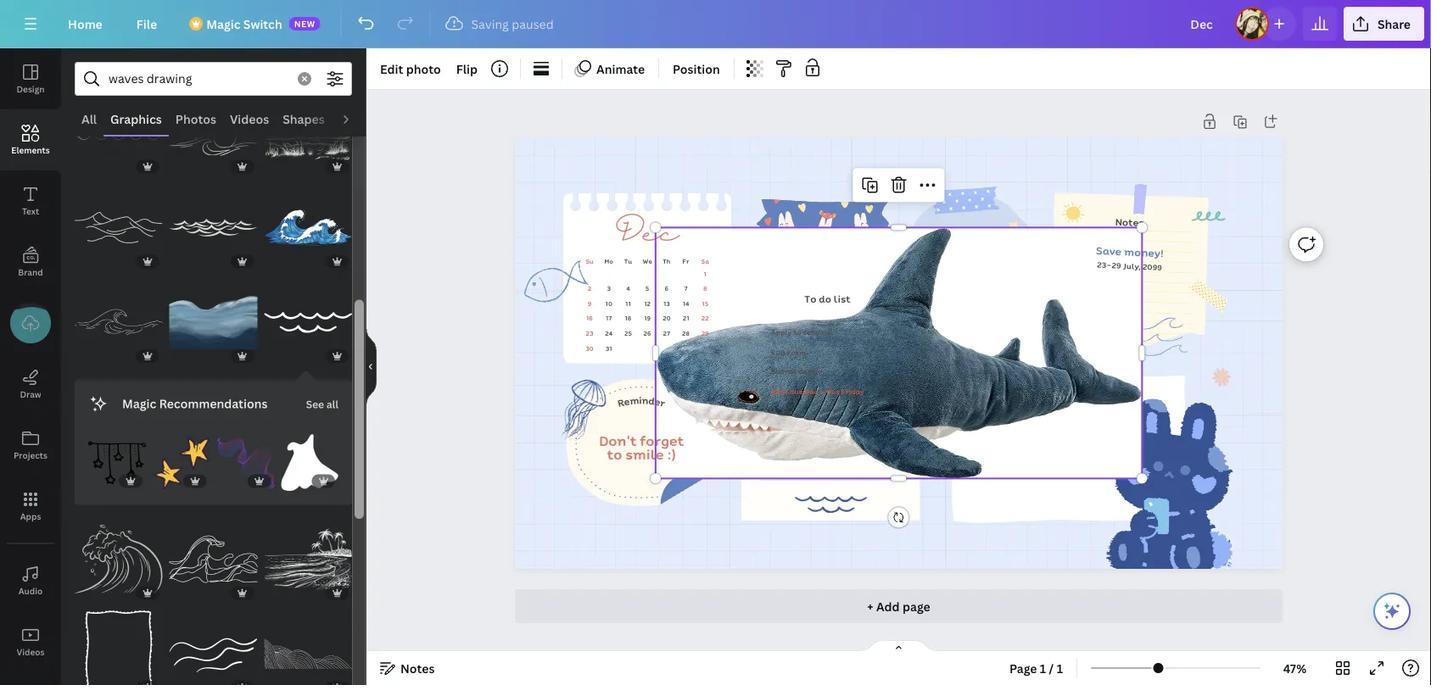 Task type: describe. For each thing, give the bounding box(es) containing it.
photo
[[406, 61, 441, 77]]

29 for 1
[[702, 329, 709, 338]]

Search elements search field
[[109, 63, 288, 95]]

1 for sa
[[704, 269, 707, 279]]

i
[[639, 393, 643, 408]]

we
[[643, 257, 653, 266]]

magic switch
[[206, 16, 282, 32]]

47% button
[[1268, 655, 1323, 682]]

text button
[[0, 171, 61, 232]]

13
[[664, 299, 670, 308]]

n
[[642, 393, 649, 408]]

do
[[819, 292, 832, 306]]

all
[[327, 398, 339, 412]]

10
[[606, 299, 613, 308]]

e
[[623, 394, 631, 410]]

23-
[[1097, 259, 1112, 271]]

moving
[[936, 248, 1003, 279]]

0 vertical spatial videos
[[230, 111, 269, 127]]

26
[[644, 329, 652, 338]]

see all button
[[304, 387, 340, 421]]

doodle hand drawn lineal illustration image
[[88, 435, 146, 492]]

22
[[702, 314, 709, 323]]

d
[[648, 393, 656, 409]]

47%
[[1284, 661, 1307, 677]]

7
[[685, 284, 688, 294]]

design
[[17, 83, 45, 95]]

july,
[[1123, 260, 1142, 272]]

6
[[665, 284, 669, 294]]

home link
[[54, 7, 116, 41]]

canva assistant image
[[1383, 602, 1403, 622]]

tu 11 25 4 18
[[625, 257, 632, 338]]

all button
[[75, 103, 104, 135]]

page 1 / 1
[[1010, 661, 1064, 677]]

show pages image
[[859, 640, 940, 654]]

page
[[1010, 661, 1038, 677]]

see
[[306, 398, 324, 412]]

flip button
[[450, 55, 485, 82]]

su 9 23 2 16 30
[[586, 257, 594, 353]]

to
[[805, 292, 817, 306]]

photos button
[[169, 103, 223, 135]]

saving paused
[[471, 16, 554, 32]]

18
[[625, 314, 632, 323]]

eod
[[772, 347, 786, 358]]

1 horizontal spatial dec
[[805, 386, 818, 397]]

position
[[673, 61, 720, 77]]

fish doodle line art. sea life decoration.hand drawn fish. fish chalk line art. image
[[519, 257, 591, 310]]

recommendations
[[159, 396, 268, 412]]

sea waves  icon image
[[795, 497, 868, 513]]

3
[[607, 284, 611, 294]]

24
[[605, 329, 613, 338]]

uploads button
[[0, 293, 61, 362]]

su
[[586, 257, 594, 266]]

+ add page
[[868, 599, 931, 615]]

tu
[[625, 257, 632, 266]]

share button
[[1344, 7, 1425, 41]]

submit design
[[772, 366, 823, 377]]

2 horizontal spatial 1
[[1057, 661, 1064, 677]]

hide image
[[366, 326, 377, 408]]

money!
[[1125, 244, 1165, 261]]

29 for money!
[[1112, 259, 1122, 272]]

fr 14 28 7 21
[[683, 257, 690, 338]]

form
[[788, 347, 806, 358]]

to do list
[[805, 292, 851, 306]]

saving paused status
[[438, 14, 562, 34]]

r
[[616, 395, 626, 411]]

page
[[903, 599, 931, 615]]

23
[[586, 329, 594, 338]]

9
[[588, 299, 592, 308]]

:)
[[668, 444, 676, 464]]

27
[[663, 329, 671, 338]]

brand button
[[0, 232, 61, 293]]

20
[[663, 314, 671, 323]]

25
[[625, 329, 632, 338]]

file
[[136, 16, 157, 32]]

+ add page button
[[515, 590, 1283, 624]]

just
[[925, 233, 964, 262]]

flip
[[456, 61, 478, 77]]

forward.
[[932, 265, 1009, 296]]

share
[[1378, 16, 1411, 32]]

jellyfish doodle line art image
[[545, 376, 616, 447]]

to inside don't forget to smile :)
[[607, 444, 622, 464]]

17
[[606, 314, 612, 323]]

save money! 23-29 july, 2099
[[1096, 242, 1165, 273]]

notes inside button
[[401, 661, 435, 677]]

2099
[[1143, 261, 1163, 273]]

apply to schools!
[[772, 327, 834, 337]]



Task type: locate. For each thing, give the bounding box(es) containing it.
11
[[626, 299, 631, 308]]

1 horizontal spatial videos button
[[223, 103, 276, 135]]

0 horizontal spatial to
[[607, 444, 622, 464]]

projects
[[14, 450, 48, 461]]

switch
[[243, 16, 282, 32]]

0 vertical spatial 29
[[1112, 259, 1122, 272]]

we 12 26 5 19
[[643, 257, 653, 338]]

draw button
[[0, 354, 61, 415]]

0 horizontal spatial audio
[[18, 586, 43, 597]]

uploads
[[13, 335, 48, 347]]

magic inside main menu bar
[[206, 16, 241, 32]]

side panel tab list
[[0, 48, 61, 686]]

list
[[834, 292, 851, 306]]

0 horizontal spatial dec
[[616, 216, 679, 253]]

paused
[[512, 16, 554, 32]]

10 24 3 17 31
[[605, 284, 613, 353]]

photos
[[176, 111, 216, 127]]

elements
[[11, 144, 50, 156]]

+
[[868, 599, 874, 615]]

edit
[[380, 61, 403, 77]]

31
[[606, 344, 613, 353]]

animate button
[[570, 55, 652, 82]]

magic for magic switch
[[206, 16, 241, 32]]

projects button
[[0, 415, 61, 476]]

rent due dec 1, this friday
[[772, 386, 865, 397]]

1 vertical spatial dec
[[805, 386, 818, 397]]

0 vertical spatial audio
[[338, 111, 372, 127]]

audio button right shapes
[[332, 103, 379, 135]]

29 inside save money! 23-29 july, 2099
[[1112, 259, 1122, 272]]

30
[[586, 344, 594, 353]]

1 inside sa 1 15 29 8 22
[[704, 269, 707, 279]]

29 inside sa 1 15 29 8 22
[[702, 329, 709, 338]]

1 vertical spatial apps
[[20, 511, 41, 522]]

0 horizontal spatial 29
[[702, 329, 709, 338]]

sa 1 15 29 8 22
[[702, 257, 710, 338]]

dec up we in the left of the page
[[616, 216, 679, 253]]

19
[[644, 314, 651, 323]]

0 horizontal spatial videos button
[[0, 612, 61, 673]]

0 horizontal spatial magic
[[122, 396, 156, 412]]

to
[[794, 327, 802, 337], [607, 444, 622, 464]]

wave watercolor illustration image
[[169, 279, 257, 367]]

0 horizontal spatial notes
[[401, 661, 435, 677]]

1 horizontal spatial notes
[[1116, 214, 1145, 230]]

animate
[[597, 61, 645, 77]]

audio down apps button
[[18, 586, 43, 597]]

5
[[646, 284, 650, 294]]

all
[[81, 111, 97, 127]]

1 horizontal spatial videos
[[230, 111, 269, 127]]

1 left / on the bottom right of the page
[[1040, 661, 1047, 677]]

group
[[75, 89, 163, 177], [169, 89, 257, 177], [264, 89, 352, 177], [169, 174, 257, 272], [264, 174, 352, 272], [75, 184, 163, 272], [75, 268, 163, 367], [169, 268, 257, 367], [264, 268, 352, 367], [88, 424, 146, 492], [153, 424, 210, 492], [217, 424, 274, 492], [281, 424, 339, 492], [75, 516, 163, 604], [169, 516, 257, 604], [264, 516, 352, 604], [75, 600, 163, 686], [169, 600, 257, 686], [264, 600, 352, 686]]

16
[[587, 314, 593, 323]]

videos right photos
[[230, 111, 269, 127]]

1 right / on the bottom right of the page
[[1057, 661, 1064, 677]]

keep
[[966, 230, 1011, 259]]

0 horizontal spatial videos
[[17, 647, 45, 658]]

smile
[[626, 444, 664, 464]]

new
[[294, 18, 316, 29]]

stars decoration doodle image
[[153, 435, 210, 492]]

file button
[[123, 7, 171, 41]]

this
[[826, 386, 840, 397]]

add
[[877, 599, 900, 615]]

magic left the switch
[[206, 16, 241, 32]]

1 horizontal spatial magic
[[206, 16, 241, 32]]

0 vertical spatial audio button
[[332, 103, 379, 135]]

position button
[[666, 55, 727, 82]]

see all
[[306, 398, 339, 412]]

shapes
[[283, 111, 325, 127]]

14
[[683, 299, 690, 308]]

0 vertical spatial notes
[[1116, 214, 1145, 230]]

saving
[[471, 16, 509, 32]]

0 vertical spatial magic
[[206, 16, 241, 32]]

1,
[[820, 386, 825, 397]]

Design title text field
[[1177, 7, 1229, 41]]

1 vertical spatial magic
[[122, 396, 156, 412]]

magic media image
[[0, 673, 61, 686]]

1 horizontal spatial 29
[[1112, 259, 1122, 272]]

just keep moving forward.
[[925, 230, 1011, 296]]

1 horizontal spatial to
[[794, 327, 802, 337]]

21
[[683, 314, 690, 323]]

fr
[[683, 257, 690, 266]]

cute pastel hand drawn doodle line image
[[717, 222, 750, 254]]

15
[[702, 299, 709, 308]]

ocean waves. raging sea water wave, vintage storm waves and ripples tides hand drawn vector illustration image
[[264, 184, 352, 272]]

1 horizontal spatial 1
[[1040, 661, 1047, 677]]

eod form
[[772, 347, 806, 358]]

to left smile
[[607, 444, 622, 464]]

videos button
[[223, 103, 276, 135], [0, 612, 61, 673]]

notes button
[[373, 655, 442, 682]]

audio right the shapes button
[[338, 111, 372, 127]]

videos
[[230, 111, 269, 127], [17, 647, 45, 658]]

sea wave linear image
[[1143, 317, 1189, 356]]

th 13 27 6 20
[[663, 257, 671, 338]]

0 vertical spatial to
[[794, 327, 802, 337]]

1 for page
[[1040, 661, 1047, 677]]

0 horizontal spatial 1
[[704, 269, 707, 279]]

29 left july,
[[1112, 259, 1122, 272]]

apps button
[[0, 476, 61, 537]]

0 vertical spatial apps
[[1057, 392, 1081, 407]]

0 horizontal spatial apps
[[20, 511, 41, 522]]

29 down 22
[[702, 329, 709, 338]]

0 vertical spatial dec
[[616, 216, 679, 253]]

1 vertical spatial videos button
[[0, 612, 61, 673]]

apps
[[1057, 392, 1081, 407], [20, 511, 41, 522]]

magic
[[206, 16, 241, 32], [122, 396, 156, 412]]

1 vertical spatial to
[[607, 444, 622, 464]]

audio button down apps button
[[0, 551, 61, 612]]

elements button
[[0, 109, 61, 171]]

1 vertical spatial notes
[[401, 661, 435, 677]]

1 horizontal spatial audio
[[338, 111, 372, 127]]

main menu bar
[[0, 0, 1432, 48]]

audio button
[[332, 103, 379, 135], [0, 551, 61, 612]]

rent
[[772, 386, 789, 397]]

2
[[588, 284, 592, 294]]

videos inside side panel tab list
[[17, 647, 45, 658]]

edit photo
[[380, 61, 441, 77]]

magic for magic recommendations
[[122, 396, 156, 412]]

to right apply
[[794, 327, 802, 337]]

0 vertical spatial videos button
[[223, 103, 276, 135]]

home
[[68, 16, 102, 32]]

magic up doodle hand drawn lineal illustration image
[[122, 396, 156, 412]]

submit
[[772, 366, 797, 377]]

28
[[683, 329, 690, 338]]

29
[[1112, 259, 1122, 272], [702, 329, 709, 338]]

1 horizontal spatial audio button
[[332, 103, 379, 135]]

dec left 1,
[[805, 386, 818, 397]]

videos up magic media "image"
[[17, 647, 45, 658]]

text
[[22, 205, 39, 217]]

m
[[629, 393, 640, 408]]

4
[[627, 284, 630, 294]]

audio inside side panel tab list
[[18, 586, 43, 597]]

1 vertical spatial audio
[[18, 586, 43, 597]]

random geometric lines image
[[217, 435, 274, 492]]

th
[[663, 257, 671, 266]]

1 vertical spatial audio button
[[0, 551, 61, 612]]

1 vertical spatial videos
[[17, 647, 45, 658]]

8
[[704, 284, 708, 294]]

1 down "sa"
[[704, 269, 707, 279]]

apps inside button
[[20, 511, 41, 522]]

0 horizontal spatial audio button
[[0, 551, 61, 612]]

sa
[[702, 257, 710, 266]]

shapes button
[[276, 103, 332, 135]]

save
[[1096, 242, 1123, 259]]

1 horizontal spatial apps
[[1057, 392, 1081, 407]]

notes
[[1116, 214, 1145, 230], [401, 661, 435, 677]]

/
[[1050, 661, 1054, 677]]

1 vertical spatial 29
[[702, 329, 709, 338]]

friday
[[842, 386, 865, 397]]



Task type: vqa. For each thing, say whether or not it's contained in the screenshot.
'Rent'
yes



